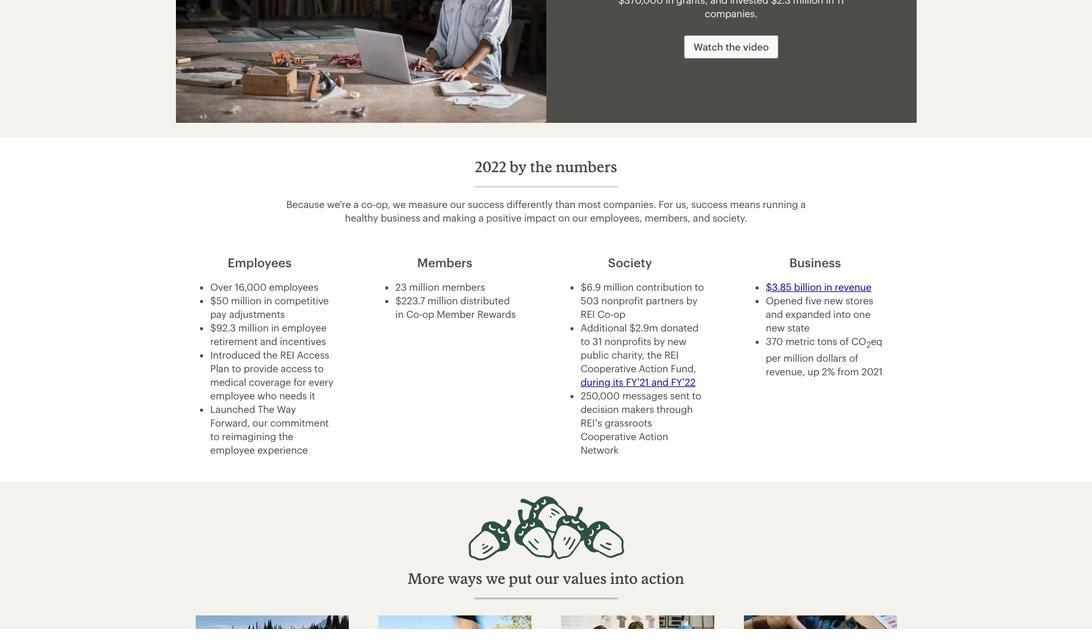 Task type: describe. For each thing, give the bounding box(es) containing it.
our inside the over 16,000 employees $50 million in competitive pay adjustments $92.3 million in employee retirement and incentives introduced the rei access plan to provide access to medical coverage for every employee who needs it launched the way forward, our commitment to reimagining the employee experience
[[253, 417, 268, 429]]

2%
[[823, 366, 836, 378]]

2 success from the left
[[692, 198, 728, 210]]

$3.85 billion in revenue opened five new stores and expanded into one new state
[[766, 281, 874, 334]]

employees
[[269, 281, 319, 293]]

running
[[763, 198, 799, 210]]

0 horizontal spatial a
[[354, 198, 359, 210]]

$92.3
[[210, 322, 236, 334]]

ways
[[448, 570, 483, 588]]

2021
[[862, 366, 883, 378]]

one
[[854, 308, 871, 320]]

31
[[593, 335, 603, 347]]

sent
[[671, 390, 690, 402]]

experience
[[258, 444, 308, 456]]

society.
[[713, 212, 748, 224]]

op,
[[376, 198, 391, 210]]

watch the video
[[694, 41, 769, 53]]

in up the adjustments
[[264, 295, 272, 306]]

nonprofits
[[605, 335, 652, 347]]

to right contribution at the top right of the page
[[695, 281, 705, 293]]

1 success from the left
[[468, 198, 504, 210]]

the inside $6.9 million contribution to 503 nonprofit partners by rei co-op additional $2.9m donated to 31 nonprofits by new public charity, the rei cooperative action fund, during its fy'21 and fy'22 250,000 messages sent to decision makers through rei's grassroots cooperative action network
[[648, 349, 662, 361]]

society
[[608, 255, 653, 270]]

reimagining
[[222, 431, 276, 442]]

employees,
[[591, 212, 643, 224]]

and inside the over 16,000 employees $50 million in competitive pay adjustments $92.3 million in employee retirement and incentives introduced the rei access plan to provide access to medical coverage for every employee who needs it launched the way forward, our commitment to reimagining the employee experience
[[260, 335, 277, 347]]

the up experience
[[279, 431, 294, 442]]

action
[[642, 570, 685, 588]]

2022 by the numbers
[[475, 158, 618, 175]]

of inside the 370 metric tons of co 2
[[840, 335, 850, 347]]

for
[[294, 376, 306, 388]]

and left society.
[[694, 212, 711, 224]]

and inside $6.9 million contribution to 503 nonprofit partners by rei co-op additional $2.9m donated to 31 nonprofits by new public charity, the rei cooperative action fund, during its fy'21 and fy'22 250,000 messages sent to decision makers through rei's grassroots cooperative action network
[[652, 376, 669, 388]]

fy'22
[[672, 376, 696, 388]]

during
[[581, 376, 611, 388]]

through
[[657, 403, 693, 415]]

1 cooperative from the top
[[581, 363, 637, 374]]

$6.9 million contribution to 503 nonprofit partners by rei co-op additional $2.9m donated to 31 nonprofits by new public charity, the rei cooperative action fund, during its fy'21 and fy'22 250,000 messages sent to decision makers through rei's grassroots cooperative action network
[[581, 281, 705, 456]]

business
[[790, 255, 842, 270]]

coverage
[[249, 376, 291, 388]]

making
[[443, 212, 476, 224]]

$3.85 billion in revenue link
[[766, 281, 872, 293]]

from
[[838, 366, 860, 378]]

new inside $6.9 million contribution to 503 nonprofit partners by rei co-op additional $2.9m donated to 31 nonprofits by new public charity, the rei cooperative action fund, during its fy'21 and fy'22 250,000 messages sent to decision makers through rei's grassroots cooperative action network
[[668, 335, 687, 347]]

stores
[[846, 295, 874, 306]]

2 horizontal spatial new
[[825, 295, 844, 306]]

2022
[[475, 158, 507, 175]]

forward,
[[210, 417, 250, 429]]

to down introduced
[[232, 363, 241, 374]]

two rei co-op designers working over a table on jacket designs. image
[[561, 616, 715, 630]]

nonprofit
[[602, 295, 644, 306]]

for
[[659, 198, 674, 210]]

distributed
[[461, 295, 510, 306]]

more
[[408, 570, 445, 588]]

business
[[381, 212, 421, 224]]

feet of a runner mid stride on a trail in the woods. image
[[378, 616, 532, 630]]

in inside 23 million members $223.7 million distributed in co-op member rewards
[[396, 308, 404, 320]]

2 vertical spatial employee
[[210, 444, 255, 456]]

its
[[613, 376, 624, 388]]

because we're a co-op, we measure our success differently than most companies. for us, success means running a healthy business and making a positive impact on our employees, members, and society.
[[286, 198, 806, 224]]

access
[[281, 363, 312, 374]]

of inside eq per million dollars of revenue, up 2% from 2021
[[850, 352, 859, 364]]

rewards
[[478, 308, 516, 320]]

and inside $3.85 billion in revenue opened five new stores and expanded into one new state
[[766, 308, 784, 320]]

watch
[[694, 41, 724, 53]]

rei's
[[581, 417, 603, 429]]

million inside $6.9 million contribution to 503 nonprofit partners by rei co-op additional $2.9m donated to 31 nonprofits by new public charity, the rei cooperative action fund, during its fy'21 and fy'22 250,000 messages sent to decision makers through rei's grassroots cooperative action network
[[604, 281, 634, 293]]

members
[[442, 281, 485, 293]]

five
[[806, 295, 822, 306]]

provide
[[244, 363, 278, 374]]

way
[[277, 403, 296, 415]]

numbers
[[556, 158, 618, 175]]

1 vertical spatial into
[[611, 570, 638, 588]]

2 vertical spatial by
[[654, 335, 665, 347]]

billion
[[795, 281, 822, 293]]

put
[[509, 570, 532, 588]]

to up every
[[315, 363, 324, 374]]

adjustments
[[229, 308, 285, 320]]

our right put
[[536, 570, 560, 588]]

impact
[[524, 212, 556, 224]]

in down the adjustments
[[271, 322, 280, 334]]

co- inside 23 million members $223.7 million distributed in co-op member rewards
[[406, 308, 423, 320]]

a hand holding several rei jackets together to compare color. image
[[744, 616, 897, 630]]

measure
[[409, 198, 448, 210]]

over 16,000 employees $50 million in competitive pay adjustments $92.3 million in employee retirement and incentives introduced the rei access plan to provide access to medical coverage for every employee who needs it launched the way forward, our commitment to reimagining the employee experience
[[210, 281, 334, 456]]

2 action from the top
[[639, 431, 669, 442]]

competitive
[[275, 295, 329, 306]]

co
[[852, 335, 867, 347]]

metric
[[786, 335, 816, 347]]

employees
[[228, 255, 292, 270]]

every
[[309, 376, 334, 388]]

launched
[[210, 403, 255, 415]]

we're
[[327, 198, 351, 210]]

decision
[[581, 403, 619, 415]]

op inside 23 million members $223.7 million distributed in co-op member rewards
[[423, 308, 435, 320]]

healthy
[[345, 212, 378, 224]]

the left the video on the top
[[726, 41, 741, 53]]

the up differently
[[530, 158, 553, 175]]

network
[[581, 444, 619, 456]]



Task type: locate. For each thing, give the bounding box(es) containing it.
cooperative up network
[[581, 431, 637, 442]]

by down "$2.9m"
[[654, 335, 665, 347]]

we up business
[[393, 198, 406, 210]]

because
[[286, 198, 325, 210]]

of
[[840, 335, 850, 347], [850, 352, 859, 364]]

1 vertical spatial action
[[639, 431, 669, 442]]

our
[[450, 198, 466, 210], [573, 212, 588, 224], [253, 417, 268, 429], [536, 570, 560, 588]]

incentives
[[280, 335, 326, 347]]

new down donated
[[668, 335, 687, 347]]

grassroots
[[605, 417, 653, 429]]

public
[[581, 349, 609, 361]]

of up from
[[850, 352, 859, 364]]

co- up additional on the right
[[598, 308, 614, 320]]

1 horizontal spatial success
[[692, 198, 728, 210]]

1 horizontal spatial new
[[766, 322, 785, 334]]

in down $223.7
[[396, 308, 404, 320]]

op down $223.7
[[423, 308, 435, 320]]

new up 370
[[766, 322, 785, 334]]

million down the adjustments
[[239, 322, 269, 334]]

million inside eq per million dollars of revenue, up 2% from 2021
[[784, 352, 814, 364]]

to right sent
[[693, 390, 702, 402]]

1 op from the left
[[423, 308, 435, 320]]

0 horizontal spatial into
[[611, 570, 638, 588]]

in
[[825, 281, 833, 293], [264, 295, 272, 306], [396, 308, 404, 320], [271, 322, 280, 334]]

who
[[258, 390, 277, 402]]

employee down reimagining
[[210, 444, 255, 456]]

introduced
[[210, 349, 261, 361]]

$50
[[210, 295, 229, 306]]

needs
[[280, 390, 307, 402]]

co- down $223.7
[[406, 308, 423, 320]]

rei down 503
[[581, 308, 595, 320]]

tons
[[818, 335, 838, 347]]

new
[[825, 295, 844, 306], [766, 322, 785, 334], [668, 335, 687, 347]]

eq per million dollars of revenue, up 2% from 2021
[[766, 335, 883, 378]]

2 horizontal spatial a
[[801, 198, 806, 210]]

0 horizontal spatial success
[[468, 198, 504, 210]]

revenue
[[836, 281, 872, 293]]

million down 16,000
[[231, 295, 262, 306]]

opened
[[766, 295, 803, 306]]

0 horizontal spatial co-
[[406, 308, 423, 320]]

action down grassroots
[[639, 431, 669, 442]]

23 million members $223.7 million distributed in co-op member rewards
[[396, 281, 516, 320]]

fy'21
[[626, 376, 649, 388]]

0 vertical spatial action
[[639, 363, 669, 374]]

in inside $3.85 billion in revenue opened five new stores and expanded into one new state
[[825, 281, 833, 293]]

$223.7
[[396, 295, 425, 306]]

and down opened
[[766, 308, 784, 320]]

1 horizontal spatial into
[[834, 308, 852, 320]]

to
[[695, 281, 705, 293], [581, 335, 590, 347], [232, 363, 241, 374], [315, 363, 324, 374], [693, 390, 702, 402], [210, 431, 220, 442]]

a
[[354, 198, 359, 210], [801, 198, 806, 210], [479, 212, 484, 224]]

member
[[437, 308, 475, 320]]

2
[[867, 340, 872, 350]]

action up during its fy'21 and fy'22 link
[[639, 363, 669, 374]]

by
[[510, 158, 527, 175], [687, 295, 698, 306], [654, 335, 665, 347]]

1 action from the top
[[639, 363, 669, 374]]

employee up the launched
[[210, 390, 255, 402]]

new right five
[[825, 295, 844, 306]]

into left action
[[611, 570, 638, 588]]

hand tools strewn on a large workshop table, a product designer consults their laptop as sunlight streams through vintage windows. image
[[176, 0, 546, 123]]

0 horizontal spatial by
[[510, 158, 527, 175]]

into left one
[[834, 308, 852, 320]]

1 vertical spatial cooperative
[[581, 431, 637, 442]]

retirement
[[210, 335, 258, 347]]

state
[[788, 322, 810, 334]]

1 vertical spatial new
[[766, 322, 785, 334]]

1 vertical spatial by
[[687, 295, 698, 306]]

a right making
[[479, 212, 484, 224]]

1 horizontal spatial we
[[486, 570, 506, 588]]

$2.9m
[[630, 322, 659, 334]]

success up society.
[[692, 198, 728, 210]]

employee up the incentives
[[282, 322, 327, 334]]

of left co
[[840, 335, 850, 347]]

$6.9
[[581, 281, 601, 293]]

rei inside the over 16,000 employees $50 million in competitive pay adjustments $92.3 million in employee retirement and incentives introduced the rei access plan to provide access to medical coverage for every employee who needs it launched the way forward, our commitment to reimagining the employee experience
[[280, 349, 295, 361]]

503
[[581, 295, 599, 306]]

charity,
[[612, 349, 645, 361]]

in right billion
[[825, 281, 833, 293]]

1 horizontal spatial by
[[654, 335, 665, 347]]

2 cooperative from the top
[[581, 431, 637, 442]]

0 vertical spatial into
[[834, 308, 852, 320]]

pay
[[210, 308, 227, 320]]

0 vertical spatial by
[[510, 158, 527, 175]]

most
[[579, 198, 601, 210]]

$3.85
[[766, 281, 792, 293]]

and down measure
[[423, 212, 440, 224]]

1 vertical spatial of
[[850, 352, 859, 364]]

2 op from the left
[[614, 308, 626, 320]]

our right on
[[573, 212, 588, 224]]

0 vertical spatial of
[[840, 335, 850, 347]]

we inside because we're a co-op, we measure our success differently than most companies. for us, success means running a healthy business and making a positive impact on our employees, members, and society.
[[393, 198, 406, 210]]

into
[[834, 308, 852, 320], [611, 570, 638, 588]]

eq
[[872, 335, 883, 347]]

by right partners
[[687, 295, 698, 306]]

members,
[[645, 212, 691, 224]]

million up member
[[428, 295, 458, 306]]

members
[[418, 255, 473, 270]]

cooperative
[[581, 363, 637, 374], [581, 431, 637, 442]]

million up $223.7
[[409, 281, 440, 293]]

companies.
[[604, 198, 657, 210]]

our down the
[[253, 417, 268, 429]]

into inside $3.85 billion in revenue opened five new stores and expanded into one new state
[[834, 308, 852, 320]]

0 vertical spatial cooperative
[[581, 363, 637, 374]]

370
[[766, 335, 784, 347]]

370 metric tons of co 2
[[766, 335, 872, 350]]

and up provide
[[260, 335, 277, 347]]

million
[[409, 281, 440, 293], [604, 281, 634, 293], [231, 295, 262, 306], [428, 295, 458, 306], [239, 322, 269, 334], [784, 352, 814, 364]]

co-
[[406, 308, 423, 320], [598, 308, 614, 320]]

co- inside $6.9 million contribution to 503 nonprofit partners by rei co-op additional $2.9m donated to 31 nonprofits by new public charity, the rei cooperative action fund, during its fy'21 and fy'22 250,000 messages sent to decision makers through rei's grassroots cooperative action network
[[598, 308, 614, 320]]

0 horizontal spatial new
[[668, 335, 687, 347]]

plan
[[210, 363, 230, 374]]

1 horizontal spatial rei
[[581, 308, 595, 320]]

it
[[310, 390, 315, 402]]

the
[[258, 403, 275, 415]]

1 vertical spatial employee
[[210, 390, 255, 402]]

2 co- from the left
[[598, 308, 614, 320]]

a right running
[[801, 198, 806, 210]]

1 co- from the left
[[406, 308, 423, 320]]

success up positive
[[468, 198, 504, 210]]

1 horizontal spatial co-
[[598, 308, 614, 320]]

to down 'forward,'
[[210, 431, 220, 442]]

2 horizontal spatial by
[[687, 295, 698, 306]]

to left 31
[[581, 335, 590, 347]]

on
[[559, 212, 570, 224]]

rei up access
[[280, 349, 295, 361]]

co-
[[361, 198, 376, 210]]

rei
[[581, 308, 595, 320], [280, 349, 295, 361], [665, 349, 679, 361]]

million up nonprofit
[[604, 281, 634, 293]]

0 vertical spatial we
[[393, 198, 406, 210]]

op inside $6.9 million contribution to 503 nonprofit partners by rei co-op additional $2.9m donated to 31 nonprofits by new public charity, the rei cooperative action fund, during its fy'21 and fy'22 250,000 messages sent to decision makers through rei's grassroots cooperative action network
[[614, 308, 626, 320]]

our up making
[[450, 198, 466, 210]]

0 horizontal spatial op
[[423, 308, 435, 320]]

donated
[[661, 322, 699, 334]]

by right "2022" at the top of the page
[[510, 158, 527, 175]]

additional
[[581, 322, 627, 334]]

the up provide
[[263, 349, 278, 361]]

and up messages
[[652, 376, 669, 388]]

1 horizontal spatial a
[[479, 212, 484, 224]]

during its fy'21 and fy'22 link
[[581, 376, 696, 388]]

1 vertical spatial we
[[486, 570, 506, 588]]

1 horizontal spatial op
[[614, 308, 626, 320]]

0 vertical spatial new
[[825, 295, 844, 306]]

success
[[468, 198, 504, 210], [692, 198, 728, 210]]

a left "co-"
[[354, 198, 359, 210]]

16,000
[[235, 281, 267, 293]]

2 vertical spatial new
[[668, 335, 687, 347]]

makers
[[622, 403, 655, 415]]

we
[[393, 198, 406, 210], [486, 570, 506, 588]]

0 vertical spatial employee
[[282, 322, 327, 334]]

the right charity,
[[648, 349, 662, 361]]

more ways we put our values into action
[[408, 570, 685, 588]]

commitment
[[270, 417, 329, 429]]

million down metric
[[784, 352, 814, 364]]

we left put
[[486, 570, 506, 588]]

and
[[423, 212, 440, 224], [694, 212, 711, 224], [766, 308, 784, 320], [260, 335, 277, 347], [652, 376, 669, 388]]

up
[[808, 366, 820, 378]]

partners
[[646, 295, 684, 306]]

access
[[297, 349, 330, 361]]

rei up fund,
[[665, 349, 679, 361]]

two black women hiking a beautiful mountain trail in the summer. image
[[196, 616, 349, 630]]

23
[[396, 281, 407, 293]]

0 horizontal spatial rei
[[280, 349, 295, 361]]

op down nonprofit
[[614, 308, 626, 320]]

0 horizontal spatial we
[[393, 198, 406, 210]]

revenue,
[[766, 366, 806, 378]]

2 horizontal spatial rei
[[665, 349, 679, 361]]

cooperative up its
[[581, 363, 637, 374]]



Task type: vqa. For each thing, say whether or not it's contained in the screenshot.
into within the $3.85 billion in revenue Opened five new stores and expanded into one new state
yes



